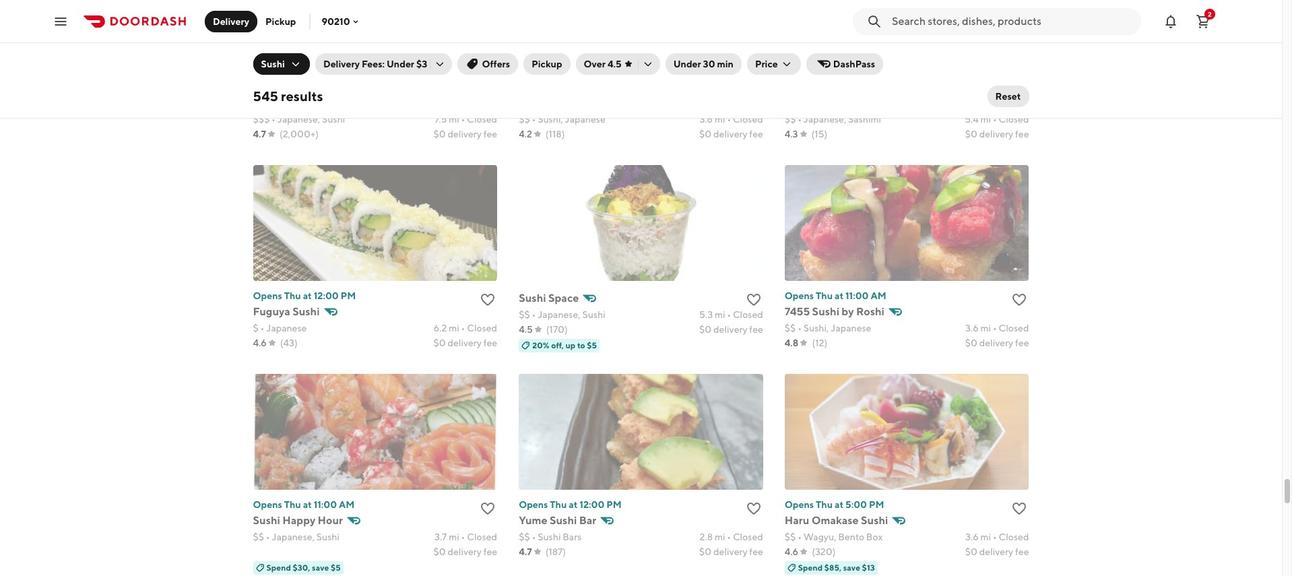 Task type: vqa. For each thing, say whether or not it's contained in the screenshot.
and to the right
no



Task type: describe. For each thing, give the bounding box(es) containing it.
space
[[549, 292, 579, 304]]

offers button
[[458, 53, 518, 75]]

$​0 for (12)
[[966, 337, 978, 348]]

mi for (2,000+)
[[449, 114, 459, 124]]

3.7 mi • closed
[[435, 532, 497, 542]]

opens for fuguya sushi
[[253, 290, 282, 301]]

$$ • japanese, sashimi
[[785, 114, 882, 124]]

5.4 mi • closed
[[965, 114, 1029, 124]]

1 horizontal spatial pickup button
[[524, 53, 571, 75]]

$$ down sushi space
[[519, 309, 530, 320]]

yume sushi bar
[[519, 514, 597, 527]]

4.6 for haru omakase sushi
[[785, 546, 799, 557]]

opens for haru omakase sushi
[[785, 499, 814, 510]]

under 30 min button
[[666, 53, 742, 75]]

4.8
[[785, 337, 799, 348]]

6.2 mi • closed
[[434, 323, 497, 333]]

$$ down haru
[[785, 532, 796, 542]]

sushi button
[[253, 53, 310, 75]]

delivery for delivery fees: under $3
[[323, 59, 360, 69]]

7.5 mi • closed
[[435, 114, 497, 124]]

fee for (320)
[[1016, 546, 1029, 557]]

sushi up $ • japanese
[[293, 305, 320, 318]]

delivery for (43)
[[448, 337, 482, 348]]

7.5
[[435, 114, 447, 124]]

click to add this store to your saved list image for fuguya sushi
[[480, 292, 496, 308]]

2.8 mi • closed
[[700, 532, 763, 542]]

delivery for (118)
[[714, 128, 748, 139]]

thu for 7455 sushi by roshi
[[816, 290, 833, 301]]

pickup for rightmost pickup button
[[532, 59, 562, 69]]

off,
[[551, 340, 564, 350]]

at for yume sushi bar
[[569, 499, 578, 510]]

reset button
[[988, 86, 1029, 107]]

$​0 delivery fee for (12)
[[966, 337, 1029, 348]]

$
[[253, 323, 259, 333]]

delivery fees: under $3
[[323, 59, 428, 69]]

3.7
[[435, 532, 447, 542]]

$$ up 4.8
[[785, 323, 796, 333]]

click to add this store to your saved list image for 7455 sushi by roshi
[[1012, 292, 1028, 308]]

save for happy
[[312, 563, 329, 573]]

click to add this store to your saved list image for $$ • japanese, sushi
[[746, 292, 762, 308]]

$​0 for (170)
[[700, 324, 712, 335]]

under 30 min
[[674, 59, 734, 69]]

bar
[[579, 514, 597, 527]]

bars
[[563, 532, 582, 542]]

7455 sushi by roshi
[[785, 305, 885, 318]]

(320)
[[812, 546, 836, 557]]

mi for (43)
[[449, 323, 459, 333]]

at for sushi happy hour
[[303, 499, 312, 510]]

mi for (15)
[[981, 114, 991, 124]]

fee for (12)
[[1016, 337, 1029, 348]]

1 horizontal spatial sushi,
[[804, 323, 829, 333]]

mi for (320)
[[981, 532, 991, 542]]

opens for sushi happy hour
[[253, 499, 282, 510]]

$$ • japanese, sushi for 3.7 mi • closed
[[253, 532, 340, 542]]

pm for yume sushi bar
[[607, 499, 622, 510]]

at inside the opens thu at 11:30 am sushi hanashi
[[303, 81, 312, 92]]

closed for (2,000+)
[[467, 114, 497, 124]]

japanese, for 5.4 mi • closed
[[804, 114, 847, 124]]

thu for fuguya sushi
[[284, 290, 301, 301]]

sushi up (187)
[[538, 532, 561, 542]]

3 items, open order cart image
[[1196, 13, 1212, 29]]

thu for yume sushi bar
[[550, 499, 567, 510]]

fee for (187)
[[750, 546, 763, 557]]

0 vertical spatial $5
[[587, 340, 597, 350]]

90210
[[322, 16, 350, 27]]

sushi space
[[519, 292, 579, 304]]

11:00 for by
[[846, 290, 869, 301]]

$$$
[[253, 114, 270, 124]]

4.2
[[519, 128, 532, 139]]

$​0 for (43)
[[434, 337, 446, 348]]

0 horizontal spatial japanese
[[266, 323, 307, 333]]

sushi down "11:30"
[[322, 114, 345, 124]]

12:00 for fuguya sushi
[[314, 290, 339, 301]]

(12)
[[812, 337, 828, 348]]

delivery for delivery
[[213, 16, 249, 27]]

am for sushi happy hour
[[339, 499, 355, 510]]

0 horizontal spatial sushi,
[[538, 114, 563, 124]]

$$ up 4.2
[[519, 114, 530, 124]]

sushi happy hour
[[253, 514, 343, 527]]

closed for (12)
[[999, 323, 1029, 333]]

$$ • wagyu, bento box
[[785, 532, 883, 542]]

3.6 for haru omakase sushi
[[966, 532, 979, 542]]

opens thu at 11:00 am for sushi
[[785, 290, 887, 301]]

$$ • sushi bars
[[519, 532, 582, 542]]

at for 7455 sushi by roshi
[[835, 290, 844, 301]]

fee for (170)
[[750, 324, 763, 335]]

$​0 delivery fee for (118)
[[700, 128, 763, 139]]

at for fuguya sushi
[[303, 290, 312, 301]]

fuguya sushi
[[253, 305, 320, 318]]

fee for (43)
[[484, 337, 497, 348]]

opens thu at 12:00 pm for fuguya
[[253, 290, 356, 301]]

box
[[867, 532, 883, 542]]

4.6 for fuguya sushi
[[253, 337, 267, 348]]

$​0 for (118)
[[700, 128, 712, 139]]

notification bell image
[[1163, 13, 1179, 29]]

reset
[[996, 91, 1021, 102]]

roshi
[[856, 305, 885, 318]]

$​0 delivery fee for (15)
[[966, 128, 1029, 139]]

to
[[577, 340, 585, 350]]

omakase
[[812, 514, 859, 527]]

over
[[584, 59, 606, 69]]

(2,000+)
[[280, 128, 319, 139]]

$​0 delivery fee for (43)
[[434, 337, 497, 348]]

$3
[[416, 59, 428, 69]]

0 vertical spatial 3.6 mi • closed
[[700, 114, 763, 124]]

bento
[[839, 532, 865, 542]]

7455
[[785, 305, 810, 318]]

japanese, for 3.7 mi • closed
[[272, 532, 315, 542]]

$​0 for (15)
[[966, 128, 978, 139]]

click to add this store to your saved list image for yume sushi bar
[[746, 500, 762, 517]]

spend $30, save $5
[[267, 563, 341, 573]]

$$ up 4.3
[[785, 114, 796, 124]]

$ • japanese
[[253, 323, 307, 333]]

am for 7455 sushi by roshi
[[871, 290, 887, 301]]

spend for sushi
[[267, 563, 291, 573]]

over 4.5
[[584, 59, 622, 69]]

yume
[[519, 514, 548, 527]]

2.8
[[700, 532, 713, 542]]

fee for (15)
[[1016, 128, 1029, 139]]

(15)
[[812, 128, 828, 139]]

$$ • japanese, sushi for 5.3 mi • closed
[[519, 309, 606, 320]]



Task type: locate. For each thing, give the bounding box(es) containing it.
1 horizontal spatial 4.6
[[785, 546, 799, 557]]

4.5 right over
[[608, 59, 622, 69]]

under left $3
[[387, 59, 414, 69]]

dashpass
[[833, 59, 876, 69]]

0 vertical spatial $$ • sushi, japanese
[[519, 114, 606, 124]]

5.3 mi • closed
[[700, 309, 763, 320]]

spend down (320)
[[798, 563, 823, 573]]

4.5
[[608, 59, 622, 69], [519, 324, 533, 335]]

12:00 up bar on the left of page
[[580, 499, 605, 510]]

opens thu at 11:00 am up happy
[[253, 499, 355, 510]]

hanashi
[[283, 96, 323, 109]]

1 spend from the left
[[267, 563, 291, 573]]

0 vertical spatial pickup button
[[257, 10, 304, 32]]

545
[[253, 88, 278, 104]]

at up yume sushi bar
[[569, 499, 578, 510]]

sushi up bars
[[550, 514, 577, 527]]

click to add this store to your saved list image
[[1012, 292, 1028, 308], [480, 500, 496, 517], [746, 500, 762, 517]]

1 vertical spatial pickup button
[[524, 53, 571, 75]]

price button
[[747, 53, 801, 75]]

0 horizontal spatial 12:00
[[314, 290, 339, 301]]

thu for sushi happy hour
[[284, 499, 301, 510]]

0 vertical spatial 4.5
[[608, 59, 622, 69]]

1 vertical spatial $$ • japanese, sushi
[[253, 532, 340, 542]]

1 vertical spatial 11:00
[[314, 499, 337, 510]]

$13
[[862, 563, 875, 573]]

3.6 mi • closed for haru omakase sushi
[[966, 532, 1029, 542]]

1 vertical spatial delivery
[[323, 59, 360, 69]]

sashimi
[[849, 114, 882, 124]]

at for haru omakase sushi
[[835, 499, 844, 510]]

delivery for (12)
[[980, 337, 1014, 348]]

4.3
[[785, 128, 798, 139]]

fuguya
[[253, 305, 290, 318]]

delivery inside button
[[213, 16, 249, 27]]

up
[[566, 340, 576, 350]]

2 horizontal spatial japanese
[[831, 323, 872, 333]]

0 horizontal spatial opens thu at 12:00 pm
[[253, 290, 356, 301]]

opens up yume
[[519, 499, 548, 510]]

$30,
[[293, 563, 310, 573]]

$$
[[519, 114, 530, 124], [785, 114, 796, 124], [519, 309, 530, 320], [785, 323, 796, 333], [253, 532, 264, 542], [519, 532, 530, 542], [785, 532, 796, 542]]

under
[[387, 59, 414, 69], [674, 59, 701, 69]]

thu up hanashi
[[284, 81, 301, 92]]

1 horizontal spatial delivery
[[323, 59, 360, 69]]

opens up 7455
[[785, 290, 814, 301]]

1 horizontal spatial $5
[[587, 340, 597, 350]]

$85,
[[825, 563, 842, 573]]

0 horizontal spatial 4.5
[[519, 324, 533, 335]]

$$ down sushi happy hour
[[253, 532, 264, 542]]

1 horizontal spatial save
[[844, 563, 861, 573]]

opens up fuguya
[[253, 290, 282, 301]]

at up fuguya sushi at the left of the page
[[303, 290, 312, 301]]

japanese, for 7.5 mi • closed
[[277, 114, 320, 124]]

sushi up box
[[861, 514, 889, 527]]

$$ • sushi, japanese
[[519, 114, 606, 124], [785, 323, 872, 333]]

90210 button
[[322, 16, 361, 27]]

1 horizontal spatial under
[[674, 59, 701, 69]]

0 horizontal spatial save
[[312, 563, 329, 573]]

3.6 for 7455 sushi by roshi
[[966, 323, 979, 333]]

opens thu at 5:00 pm
[[785, 499, 885, 510]]

0 vertical spatial 4.7
[[253, 128, 266, 139]]

japanese up (43)
[[266, 323, 307, 333]]

0 horizontal spatial opens thu at 11:00 am
[[253, 499, 355, 510]]

4.6 down '$'
[[253, 337, 267, 348]]

1 horizontal spatial pickup
[[532, 59, 562, 69]]

sushi up $$$
[[253, 96, 280, 109]]

20%
[[533, 340, 550, 350]]

$$$ • japanese, sushi
[[253, 114, 345, 124]]

am up hour
[[339, 499, 355, 510]]

results
[[281, 88, 323, 104]]

opens thu at 12:00 pm
[[253, 290, 356, 301], [519, 499, 622, 510]]

save
[[312, 563, 329, 573], [844, 563, 861, 573]]

sushi inside the opens thu at 11:30 am sushi hanashi
[[253, 96, 280, 109]]

$​0 delivery fee
[[434, 128, 497, 139], [700, 128, 763, 139], [966, 128, 1029, 139], [700, 324, 763, 335], [434, 337, 497, 348], [966, 337, 1029, 348], [434, 546, 497, 557], [700, 546, 763, 557], [966, 546, 1029, 557]]

$5 right $30,
[[331, 563, 341, 573]]

1 vertical spatial 3.6
[[966, 323, 979, 333]]

(187)
[[546, 546, 566, 557]]

1 vertical spatial sushi,
[[804, 323, 829, 333]]

happy
[[283, 514, 316, 527]]

1 horizontal spatial $$ • japanese, sushi
[[519, 309, 606, 320]]

fee for (118)
[[750, 128, 763, 139]]

pickup up sushi button
[[266, 16, 296, 27]]

over 4.5 button
[[576, 53, 660, 75]]

0 vertical spatial pickup
[[266, 16, 296, 27]]

price
[[755, 59, 778, 69]]

opens thu at 12:00 pm for yume
[[519, 499, 622, 510]]

at up haru omakase sushi
[[835, 499, 844, 510]]

mi for (187)
[[715, 532, 725, 542]]

1 vertical spatial $$ • sushi, japanese
[[785, 323, 872, 333]]

am up roshi
[[871, 290, 887, 301]]

0 horizontal spatial 4.6
[[253, 337, 267, 348]]

1 horizontal spatial japanese
[[565, 114, 606, 124]]

0 horizontal spatial under
[[387, 59, 414, 69]]

1 horizontal spatial pm
[[607, 499, 622, 510]]

0 horizontal spatial pickup
[[266, 16, 296, 27]]

pickup for the topmost pickup button
[[266, 16, 296, 27]]

closed for (43)
[[467, 323, 497, 333]]

at
[[303, 81, 312, 92], [303, 290, 312, 301], [835, 290, 844, 301], [303, 499, 312, 510], [569, 499, 578, 510], [835, 499, 844, 510]]

0 vertical spatial $$ • japanese, sushi
[[519, 309, 606, 320]]

0 horizontal spatial pickup button
[[257, 10, 304, 32]]

delivery
[[448, 128, 482, 139], [714, 128, 748, 139], [980, 128, 1014, 139], [714, 324, 748, 335], [448, 337, 482, 348], [980, 337, 1014, 348], [448, 546, 482, 557], [714, 546, 748, 557], [980, 546, 1014, 557]]

0 horizontal spatial $$ • japanese, sushi
[[253, 532, 340, 542]]

click to add this store to your saved list image for sushi happy hour
[[480, 500, 496, 517]]

delivery for (15)
[[980, 128, 1014, 139]]

offers
[[482, 59, 510, 69]]

thu up fuguya sushi at the left of the page
[[284, 290, 301, 301]]

$​0 for (2,000+)
[[434, 128, 446, 139]]

delivery button
[[205, 10, 257, 32]]

thu up yume sushi bar
[[550, 499, 567, 510]]

delivery for (320)
[[980, 546, 1014, 557]]

pm for fuguya sushi
[[341, 290, 356, 301]]

11:00 for hour
[[314, 499, 337, 510]]

4.7 for $$$
[[253, 128, 266, 139]]

delivery for (170)
[[714, 324, 748, 335]]

save right $30,
[[312, 563, 329, 573]]

sushi, up (118)
[[538, 114, 563, 124]]

5.3
[[700, 309, 713, 320]]

pm for haru omakase sushi
[[869, 499, 885, 510]]

0 vertical spatial am
[[338, 81, 353, 92]]

opens up haru
[[785, 499, 814, 510]]

1 vertical spatial am
[[871, 290, 887, 301]]

delivery for (2,000+)
[[448, 128, 482, 139]]

save for omakase
[[844, 563, 861, 573]]

11:00 up hour
[[314, 499, 337, 510]]

pickup button left over
[[524, 53, 571, 75]]

1 horizontal spatial 12:00
[[580, 499, 605, 510]]

0 vertical spatial 4.6
[[253, 337, 267, 348]]

japanese, down sushi happy hour
[[272, 532, 315, 542]]

0 vertical spatial 3.6
[[700, 114, 713, 124]]

thu up sushi happy hour
[[284, 499, 301, 510]]

opens up sushi happy hour
[[253, 499, 282, 510]]

spend left $30,
[[267, 563, 291, 573]]

opens for 7455 sushi by roshi
[[785, 290, 814, 301]]

haru omakase sushi
[[785, 514, 889, 527]]

under left 30
[[674, 59, 701, 69]]

1 horizontal spatial 11:00
[[846, 290, 869, 301]]

$$ • japanese, sushi up (170)
[[519, 309, 606, 320]]

1 vertical spatial 4.5
[[519, 324, 533, 335]]

click to add this store to your saved list image for haru omakase sushi
[[1012, 500, 1028, 517]]

2 horizontal spatial click to add this store to your saved list image
[[1012, 292, 1028, 308]]

sushi
[[261, 59, 285, 69], [253, 96, 280, 109], [322, 114, 345, 124], [519, 292, 546, 304], [293, 305, 320, 318], [812, 305, 840, 318], [583, 309, 606, 320], [253, 514, 280, 527], [550, 514, 577, 527], [861, 514, 889, 527], [317, 532, 340, 542], [538, 532, 561, 542]]

by
[[842, 305, 854, 318]]

pickup button up sushi button
[[257, 10, 304, 32]]

mi
[[449, 114, 459, 124], [715, 114, 725, 124], [981, 114, 991, 124], [715, 309, 725, 320], [449, 323, 459, 333], [981, 323, 991, 333], [449, 532, 459, 542], [715, 532, 725, 542], [981, 532, 991, 542]]

opens thu at 11:00 am up 7455 sushi by roshi
[[785, 290, 887, 301]]

4.6 down haru
[[785, 546, 799, 557]]

12:00 up fuguya sushi at the left of the page
[[314, 290, 339, 301]]

spend
[[267, 563, 291, 573], [798, 563, 823, 573]]

0 vertical spatial 12:00
[[314, 290, 339, 301]]

opens
[[253, 81, 282, 92], [253, 290, 282, 301], [785, 290, 814, 301], [253, 499, 282, 510], [519, 499, 548, 510], [785, 499, 814, 510]]

$​0 delivery fee for (187)
[[700, 546, 763, 557]]

0 horizontal spatial 11:00
[[314, 499, 337, 510]]

opens thu at 11:00 am
[[785, 290, 887, 301], [253, 499, 355, 510]]

0 vertical spatial 11:00
[[846, 290, 869, 301]]

mi for (12)
[[981, 323, 991, 333]]

pickup left over
[[532, 59, 562, 69]]

12:00 for yume sushi bar
[[580, 499, 605, 510]]

(170)
[[546, 324, 568, 335]]

4.7 down $$ • sushi bars
[[519, 546, 532, 557]]

sushi up 'to'
[[583, 309, 606, 320]]

opens down sushi button
[[253, 81, 282, 92]]

$$ • japanese, sushi down sushi happy hour
[[253, 532, 340, 542]]

11:00 up by
[[846, 290, 869, 301]]

thu for haru omakase sushi
[[816, 499, 833, 510]]

4.7 for $$
[[519, 546, 532, 557]]

at up 7455 sushi by roshi
[[835, 290, 844, 301]]

opens thu at 11:00 am for happy
[[253, 499, 355, 510]]

0 horizontal spatial $5
[[331, 563, 341, 573]]

japanese down by
[[831, 323, 872, 333]]

wagyu,
[[804, 532, 837, 542]]

sushi left 'space'
[[519, 292, 546, 304]]

opens thu at 12:00 pm up fuguya sushi at the left of the page
[[253, 290, 356, 301]]

1 horizontal spatial 4.5
[[608, 59, 622, 69]]

$​0 for (187)
[[700, 546, 712, 557]]

min
[[717, 59, 734, 69]]

japanese down over
[[565, 114, 606, 124]]

$​0
[[434, 128, 446, 139], [700, 128, 712, 139], [966, 128, 978, 139], [700, 324, 712, 335], [434, 337, 446, 348], [966, 337, 978, 348], [434, 546, 446, 557], [700, 546, 712, 557], [966, 546, 978, 557]]

4.7 down $$$
[[253, 128, 266, 139]]

1 vertical spatial 12:00
[[580, 499, 605, 510]]

under inside button
[[674, 59, 701, 69]]

0 horizontal spatial 4.7
[[253, 128, 266, 139]]

1 vertical spatial opens thu at 11:00 am
[[253, 499, 355, 510]]

opens thu at 11:30 am sushi hanashi
[[253, 81, 353, 109]]

0 vertical spatial sushi,
[[538, 114, 563, 124]]

1 save from the left
[[312, 563, 329, 573]]

pm
[[341, 290, 356, 301], [607, 499, 622, 510], [869, 499, 885, 510]]

$$ down yume
[[519, 532, 530, 542]]

1 horizontal spatial 4.7
[[519, 546, 532, 557]]

1 horizontal spatial click to add this store to your saved list image
[[746, 500, 762, 517]]

hour
[[318, 514, 343, 527]]

open menu image
[[53, 13, 69, 29]]

am right "11:30"
[[338, 81, 353, 92]]

5:00
[[846, 499, 867, 510]]

11:30
[[314, 81, 336, 92]]

haru
[[785, 514, 810, 527]]

thu up 7455 sushi by roshi
[[816, 290, 833, 301]]

1 vertical spatial pickup
[[532, 59, 562, 69]]

$5 right 'to'
[[587, 340, 597, 350]]

6.2
[[434, 323, 447, 333]]

3.6 mi • closed
[[700, 114, 763, 124], [966, 323, 1029, 333], [966, 532, 1029, 542]]

opens for yume sushi bar
[[519, 499, 548, 510]]

closed for (15)
[[999, 114, 1029, 124]]

1 vertical spatial opens thu at 12:00 pm
[[519, 499, 622, 510]]

545 results
[[253, 88, 323, 104]]

japanese, up (2,000+)
[[277, 114, 320, 124]]

opens inside the opens thu at 11:30 am sushi hanashi
[[253, 81, 282, 92]]

save left $13
[[844, 563, 861, 573]]

$5
[[587, 340, 597, 350], [331, 563, 341, 573]]

0 horizontal spatial pm
[[341, 290, 356, 301]]

0 horizontal spatial $$ • sushi, japanese
[[519, 114, 606, 124]]

1 vertical spatial 4.6
[[785, 546, 799, 557]]

japanese,
[[277, 114, 320, 124], [804, 114, 847, 124], [538, 309, 581, 320], [272, 532, 315, 542]]

0 horizontal spatial click to add this store to your saved list image
[[480, 500, 496, 517]]

1 vertical spatial 3.6 mi • closed
[[966, 323, 1029, 333]]

closed for (187)
[[733, 532, 763, 542]]

0 vertical spatial opens thu at 11:00 am
[[785, 290, 887, 301]]

4.6
[[253, 337, 267, 348], [785, 546, 799, 557]]

1 vertical spatial $5
[[331, 563, 341, 573]]

2 vertical spatial am
[[339, 499, 355, 510]]

2
[[1208, 10, 1212, 18]]

0 horizontal spatial spend
[[267, 563, 291, 573]]

sushi, up (12)
[[804, 323, 829, 333]]

2 button
[[1190, 8, 1217, 35]]

$​0 delivery fee for (2,000+)
[[434, 128, 497, 139]]

2 horizontal spatial pm
[[869, 499, 885, 510]]

japanese, for 5.3 mi • closed
[[538, 309, 581, 320]]

4.5 up 20%
[[519, 324, 533, 335]]

2 save from the left
[[844, 563, 861, 573]]

sushi left happy
[[253, 514, 280, 527]]

1 horizontal spatial spend
[[798, 563, 823, 573]]

delivery
[[213, 16, 249, 27], [323, 59, 360, 69]]

$$ • sushi, japanese up (118)
[[519, 114, 606, 124]]

1 vertical spatial 4.7
[[519, 546, 532, 557]]

fee for (2,000+)
[[484, 128, 497, 139]]

$$ • sushi, japanese up (12)
[[785, 323, 872, 333]]

at up happy
[[303, 499, 312, 510]]

sushi down hour
[[317, 532, 340, 542]]

4.5 inside button
[[608, 59, 622, 69]]

0 vertical spatial delivery
[[213, 16, 249, 27]]

(43)
[[280, 337, 298, 348]]

2 spend from the left
[[798, 563, 823, 573]]

sushi left by
[[812, 305, 840, 318]]

am inside the opens thu at 11:30 am sushi hanashi
[[338, 81, 353, 92]]

1 horizontal spatial opens thu at 11:00 am
[[785, 290, 887, 301]]

$​0 delivery fee for (320)
[[966, 546, 1029, 557]]

$​0 for (320)
[[966, 546, 978, 557]]

Store search: begin typing to search for stores available on DoorDash text field
[[892, 14, 1134, 29]]

japanese, up (170)
[[538, 309, 581, 320]]

delivery for (187)
[[714, 546, 748, 557]]

thu
[[284, 81, 301, 92], [284, 290, 301, 301], [816, 290, 833, 301], [284, 499, 301, 510], [550, 499, 567, 510], [816, 499, 833, 510]]

2 vertical spatial 3.6 mi • closed
[[966, 532, 1029, 542]]

4.7
[[253, 128, 266, 139], [519, 546, 532, 557]]

1 horizontal spatial $$ • sushi, japanese
[[785, 323, 872, 333]]

japanese, up (15)
[[804, 114, 847, 124]]

at up hanashi
[[303, 81, 312, 92]]

5.4
[[965, 114, 979, 124]]

sushi up 545 at the top of page
[[261, 59, 285, 69]]

3.6 mi • closed for 7455 sushi by roshi
[[966, 323, 1029, 333]]

1 horizontal spatial opens thu at 12:00 pm
[[519, 499, 622, 510]]

0 horizontal spatial delivery
[[213, 16, 249, 27]]

thu inside the opens thu at 11:30 am sushi hanashi
[[284, 81, 301, 92]]

dashpass button
[[807, 53, 884, 75]]

click to add this store to your saved list image
[[1012, 83, 1028, 99], [480, 292, 496, 308], [746, 292, 762, 308], [1012, 500, 1028, 517]]

2 vertical spatial 3.6
[[966, 532, 979, 542]]

spend for haru
[[798, 563, 823, 573]]

1 under from the left
[[387, 59, 414, 69]]

fees:
[[362, 59, 385, 69]]

2 under from the left
[[674, 59, 701, 69]]

(118)
[[546, 128, 565, 139]]

sushi inside button
[[261, 59, 285, 69]]

pickup
[[266, 16, 296, 27], [532, 59, 562, 69]]

$$ • japanese, sushi
[[519, 309, 606, 320], [253, 532, 340, 542]]

20% off, up to $5
[[533, 340, 597, 350]]

0 vertical spatial opens thu at 12:00 pm
[[253, 290, 356, 301]]

$​0 delivery fee for (170)
[[700, 324, 763, 335]]

spend $85, save $13
[[798, 563, 875, 573]]

opens thu at 12:00 pm up yume sushi bar
[[519, 499, 622, 510]]

closed for (320)
[[999, 532, 1029, 542]]

30
[[703, 59, 715, 69]]

thu up omakase
[[816, 499, 833, 510]]



